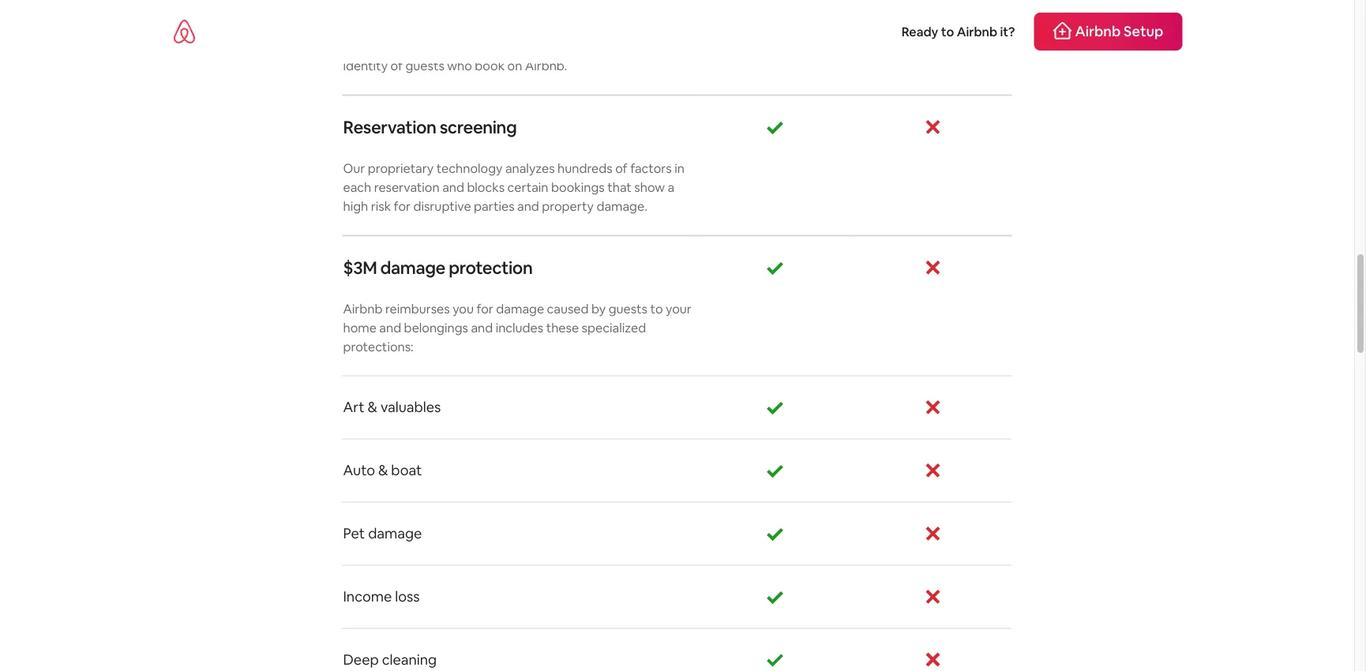 Task type: locate. For each thing, give the bounding box(es) containing it.
our up the as
[[343, 20, 365, 36]]

airbnb setup
[[1075, 22, 1164, 41]]

airbnb
[[1075, 22, 1121, 41], [957, 23, 998, 39], [343, 301, 383, 317]]

protections:
[[343, 339, 414, 355]]

1 horizontal spatial of
[[615, 161, 628, 177]]

airbnb up "home" on the left
[[343, 301, 383, 317]]

0 horizontal spatial of
[[391, 58, 403, 74]]

1 our from the top
[[343, 20, 365, 36]]

our for our comprehensive verification system checks details such as name, address, government id and more to confirm the identity of guests who book on airbnb.
[[343, 20, 365, 36]]

to right the ready
[[941, 23, 954, 39]]

damage for pet damage
[[368, 525, 422, 543]]

1 horizontal spatial for
[[477, 301, 494, 317]]

1 vertical spatial for
[[477, 301, 494, 317]]

guests
[[406, 58, 445, 74], [609, 301, 648, 317]]

of up that
[[615, 161, 628, 177]]

airbnb included image
[[766, 118, 785, 137], [766, 398, 785, 417], [766, 462, 785, 481], [766, 588, 785, 607], [766, 651, 785, 670]]

2 airbnb included image from the top
[[766, 398, 785, 417]]

0 horizontal spatial for
[[394, 199, 411, 215]]

1 competitors not included image from the top
[[924, 118, 943, 137]]

in
[[675, 161, 685, 177]]

0 horizontal spatial airbnb
[[343, 301, 383, 317]]

reservation
[[374, 180, 440, 196]]

as
[[343, 39, 356, 55]]

competitors not included image for reservation screening
[[924, 118, 943, 137]]

1 vertical spatial competitors not included image
[[924, 398, 943, 417]]

2 vertical spatial damage
[[368, 525, 422, 543]]

airbnb left setup
[[1075, 22, 1121, 41]]

1 vertical spatial our
[[343, 161, 365, 177]]

competitors not included image for valuables
[[924, 398, 943, 417]]

such
[[657, 20, 684, 36]]

airbnb reimburses you for damage caused by guests to your home and belongings and includes these specialized protections:
[[343, 301, 692, 355]]

auto & boat
[[343, 462, 422, 480]]

0 vertical spatial guests
[[406, 58, 445, 74]]

3 airbnb included image from the top
[[766, 462, 785, 481]]

pet damage
[[343, 525, 422, 543]]

our inside our proprietary technology analyzes hundreds of factors in each reservation and blocks certain bookings that show a high risk for disruptive parties and property damage.
[[343, 161, 365, 177]]

and up disruptive
[[442, 180, 464, 196]]

for down "reservation"
[[394, 199, 411, 215]]

0 vertical spatial competitors not included image
[[924, 259, 943, 278]]

art
[[343, 398, 365, 417]]

2 horizontal spatial to
[[941, 23, 954, 39]]

for right you
[[477, 301, 494, 317]]

airbnb setup link
[[1034, 13, 1183, 51]]

airbnb inside the airbnb reimburses you for damage caused by guests to your home and belongings and includes these specialized protections:
[[343, 301, 383, 317]]

airbnb inside "link"
[[1075, 22, 1121, 41]]

of
[[391, 58, 403, 74], [615, 161, 628, 177]]

competitors not included image
[[924, 259, 943, 278], [924, 398, 943, 417], [924, 588, 943, 607]]

1 competitors not included image from the top
[[924, 259, 943, 278]]

4 competitors not included image from the top
[[924, 651, 943, 670]]

our for our proprietary technology analyzes hundreds of factors in each reservation and blocks certain bookings that show a high risk for disruptive parties and property damage.
[[343, 161, 365, 177]]

1 horizontal spatial &
[[378, 462, 388, 480]]

damage up includes
[[496, 301, 544, 317]]

to inside our comprehensive verification system checks details such as name, address, government id and more to confirm the identity of guests who book on airbnb.
[[597, 39, 609, 55]]

2 horizontal spatial airbnb
[[1075, 22, 1121, 41]]

1 horizontal spatial guests
[[609, 301, 648, 317]]

airbnb included image for deep cleaning
[[766, 651, 785, 670]]

screening
[[440, 116, 517, 139]]

high
[[343, 199, 368, 215]]

0 vertical spatial damage
[[380, 257, 445, 279]]

5 airbnb included image from the top
[[766, 651, 785, 670]]

1 vertical spatial airbnb included image
[[766, 525, 785, 544]]

reservation screening
[[343, 116, 517, 139]]

& for auto
[[378, 462, 388, 480]]

of down name,
[[391, 58, 403, 74]]

0 vertical spatial for
[[394, 199, 411, 215]]

airbnb for airbnb setup
[[1075, 22, 1121, 41]]

1 vertical spatial &
[[378, 462, 388, 480]]

1 vertical spatial damage
[[496, 301, 544, 317]]

id
[[523, 39, 536, 55]]

guests up specialized
[[609, 301, 648, 317]]

2 competitors not included image from the top
[[924, 398, 943, 417]]

competitors not included image for pet damage
[[924, 525, 943, 544]]

that
[[608, 180, 632, 196]]

of inside our comprehensive verification system checks details such as name, address, government id and more to confirm the identity of guests who book on airbnb.
[[391, 58, 403, 74]]

checks
[[573, 20, 613, 36]]

competitors not included image for deep cleaning
[[924, 651, 943, 670]]

airbnb included image for income loss
[[766, 588, 785, 607]]

to left your
[[650, 301, 663, 317]]

guests inside our comprehensive verification system checks details such as name, address, government id and more to confirm the identity of guests who book on airbnb.
[[406, 58, 445, 74]]

0 horizontal spatial to
[[597, 39, 609, 55]]

our
[[343, 20, 365, 36], [343, 161, 365, 177]]

0 vertical spatial of
[[391, 58, 403, 74]]

damage
[[380, 257, 445, 279], [496, 301, 544, 317], [368, 525, 422, 543]]

1 vertical spatial guests
[[609, 301, 648, 317]]

of inside our proprietary technology analyzes hundreds of factors in each reservation and blocks certain bookings that show a high risk for disruptive parties and property damage.
[[615, 161, 628, 177]]

competitors not included image
[[924, 118, 943, 137], [924, 462, 943, 481], [924, 525, 943, 544], [924, 651, 943, 670]]

protection
[[449, 257, 533, 279]]

technology
[[437, 161, 503, 177]]

reimburses
[[385, 301, 450, 317]]

1 airbnb included image from the top
[[766, 118, 785, 137]]

0 vertical spatial &
[[368, 398, 378, 417]]

damage right pet on the bottom left of page
[[368, 525, 422, 543]]

0 vertical spatial airbnb included image
[[766, 259, 785, 278]]

guests down address,
[[406, 58, 445, 74]]

risk
[[371, 199, 391, 215]]

to
[[941, 23, 954, 39], [597, 39, 609, 55], [650, 301, 663, 317]]

deep cleaning
[[343, 651, 437, 670]]

name,
[[359, 39, 394, 55]]

& right art
[[368, 398, 378, 417]]

4 airbnb included image from the top
[[766, 588, 785, 607]]

airbnb left it?
[[957, 23, 998, 39]]

our proprietary technology analyzes hundreds of factors in each reservation and blocks certain bookings that show a high risk for disruptive parties and property damage.
[[343, 161, 685, 215]]

&
[[368, 398, 378, 417], [378, 462, 388, 480]]

auto
[[343, 462, 375, 480]]

0 vertical spatial our
[[343, 20, 365, 36]]

you
[[453, 301, 474, 317]]

0 horizontal spatial guests
[[406, 58, 445, 74]]

and
[[538, 39, 560, 55], [442, 180, 464, 196], [517, 199, 539, 215], [379, 320, 401, 336], [471, 320, 493, 336]]

and down "system"
[[538, 39, 560, 55]]

comprehensive
[[368, 20, 457, 36]]

2 airbnb included image from the top
[[766, 525, 785, 544]]

airbnb included image
[[766, 259, 785, 278], [766, 525, 785, 544]]

2 vertical spatial competitors not included image
[[924, 588, 943, 607]]

income loss
[[343, 588, 420, 607]]

1 vertical spatial of
[[615, 161, 628, 177]]

our inside our comprehensive verification system checks details such as name, address, government id and more to confirm the identity of guests who book on airbnb.
[[343, 20, 365, 36]]

damage.
[[597, 199, 648, 215]]

to down checks
[[597, 39, 609, 55]]

address,
[[397, 39, 446, 55]]

analyzes
[[505, 161, 555, 177]]

reservation
[[343, 116, 436, 139]]

2 competitors not included image from the top
[[924, 462, 943, 481]]

disruptive
[[414, 199, 471, 215]]

more
[[563, 39, 594, 55]]

setup
[[1124, 22, 1164, 41]]

2 our from the top
[[343, 161, 365, 177]]

3 competitors not included image from the top
[[924, 588, 943, 607]]

our up each on the left
[[343, 161, 365, 177]]

damage up reimburses
[[380, 257, 445, 279]]

hundreds
[[558, 161, 613, 177]]

and up protections:
[[379, 320, 401, 336]]

0 horizontal spatial &
[[368, 398, 378, 417]]

1 horizontal spatial to
[[650, 301, 663, 317]]

& left boat
[[378, 462, 388, 480]]

damage for $3m damage protection
[[380, 257, 445, 279]]

includes
[[496, 320, 544, 336]]

1 airbnb included image from the top
[[766, 259, 785, 278]]

3 competitors not included image from the top
[[924, 525, 943, 544]]

for
[[394, 199, 411, 215], [477, 301, 494, 317]]

airbnb included image for pet damage
[[766, 525, 785, 544]]



Task type: vqa. For each thing, say whether or not it's contained in the screenshot.
Privacy
no



Task type: describe. For each thing, give the bounding box(es) containing it.
& for art
[[368, 398, 378, 417]]

a
[[668, 180, 675, 196]]

and down the certain
[[517, 199, 539, 215]]

airbnb included image for $3m damage protection
[[766, 259, 785, 278]]

1 horizontal spatial airbnb
[[957, 23, 998, 39]]

damage inside the airbnb reimburses you for damage caused by guests to your home and belongings and includes these specialized protections:
[[496, 301, 544, 317]]

valuables
[[381, 398, 441, 417]]

deep
[[343, 651, 379, 670]]

ready to airbnb it?
[[902, 23, 1015, 39]]

art & valuables
[[343, 398, 441, 417]]

airbnb included image for auto & boat
[[766, 462, 785, 481]]

it?
[[1000, 23, 1015, 39]]

who
[[447, 58, 472, 74]]

these
[[546, 320, 579, 336]]

airbnb.
[[525, 58, 567, 74]]

airbnb included image for art & valuables
[[766, 398, 785, 417]]

cleaning
[[382, 651, 437, 670]]

parties
[[474, 199, 515, 215]]

caused
[[547, 301, 589, 317]]

competitors not included image for auto & boat
[[924, 462, 943, 481]]

on
[[508, 58, 522, 74]]

loss
[[395, 588, 420, 607]]

system
[[528, 20, 570, 36]]

pet
[[343, 525, 365, 543]]

proprietary
[[368, 161, 434, 177]]

verification
[[460, 20, 525, 36]]

income
[[343, 588, 392, 607]]

your
[[666, 301, 692, 317]]

confirm
[[612, 39, 657, 55]]

by
[[592, 301, 606, 317]]

factors
[[630, 161, 672, 177]]

identity
[[343, 58, 388, 74]]

bookings
[[551, 180, 605, 196]]

details
[[616, 20, 654, 36]]

for inside our proprietary technology analyzes hundreds of factors in each reservation and blocks certain bookings that show a high risk for disruptive parties and property damage.
[[394, 199, 411, 215]]

show
[[635, 180, 665, 196]]

and inside our comprehensive verification system checks details such as name, address, government id and more to confirm the identity of guests who book on airbnb.
[[538, 39, 560, 55]]

boat
[[391, 462, 422, 480]]

airbnb included image for reservation screening
[[766, 118, 785, 137]]

belongings
[[404, 320, 468, 336]]

and down you
[[471, 320, 493, 336]]

ready
[[902, 23, 939, 39]]

$3m
[[343, 257, 377, 279]]

each
[[343, 180, 371, 196]]

our comprehensive verification system checks details such as name, address, government id and more to confirm the identity of guests who book on airbnb.
[[343, 20, 684, 74]]

airbnb for airbnb reimburses you for damage caused by guests to your home and belongings and includes these specialized protections:
[[343, 301, 383, 317]]

airbnb homepage image
[[172, 19, 197, 44]]

competitors not included image for protection
[[924, 259, 943, 278]]

specialized
[[582, 320, 646, 336]]

the
[[660, 39, 679, 55]]

book
[[475, 58, 505, 74]]

blocks
[[467, 180, 505, 196]]

to inside the airbnb reimburses you for damage caused by guests to your home and belongings and includes these specialized protections:
[[650, 301, 663, 317]]

certain
[[508, 180, 549, 196]]

guests inside the airbnb reimburses you for damage caused by guests to your home and belongings and includes these specialized protections:
[[609, 301, 648, 317]]

government
[[449, 39, 520, 55]]

property
[[542, 199, 594, 215]]

home
[[343, 320, 377, 336]]

for inside the airbnb reimburses you for damage caused by guests to your home and belongings and includes these specialized protections:
[[477, 301, 494, 317]]

$3m damage protection
[[343, 257, 533, 279]]



